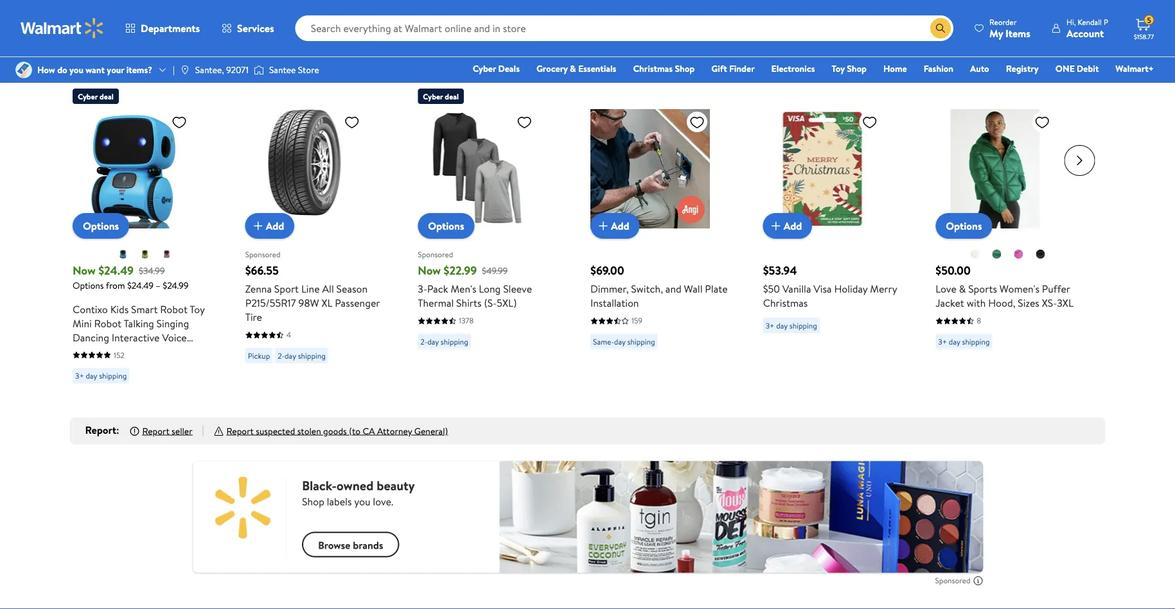 Task type: describe. For each thing, give the bounding box(es) containing it.
$24.99
[[162, 279, 188, 292]]

152
[[113, 350, 124, 361]]

Walmart Site-Wide search field
[[295, 15, 953, 41]]

auto
[[970, 62, 989, 75]]

dimmer,
[[590, 282, 628, 296]]

day down control
[[85, 371, 97, 382]]

tire
[[245, 310, 262, 324]]

santee,
[[195, 64, 224, 76]]

how do you want your items?
[[37, 64, 152, 76]]

add to favorites list, 3-pack men's long sleeve thermal shirts (s-5xl) image
[[516, 114, 532, 130]]

options link for now $24.49
[[72, 213, 129, 239]]

shipping down '98w' at left
[[298, 350, 325, 361]]

essentials
[[578, 62, 616, 75]]

add button for sponsored
[[245, 213, 294, 239]]

general)
[[414, 425, 448, 437]]

santee, 92071
[[195, 64, 249, 76]]

add to favorites list, dimmer, switch, and wall plate installation image
[[689, 114, 704, 130]]

Search search field
[[295, 15, 953, 41]]

reorder my items
[[989, 16, 1030, 40]]

product group containing now $24.49
[[72, 84, 217, 389]]

159
[[631, 315, 642, 326]]

registry link
[[1000, 62, 1044, 75]]

cyber deal for now $24.49
[[77, 91, 113, 102]]

report suspected stolen goods (to ca attorney general) link
[[227, 425, 448, 437]]

0 vertical spatial 2-day shipping
[[420, 336, 468, 347]]

zenna
[[245, 282, 271, 296]]

singing
[[156, 316, 189, 331]]

speech
[[170, 345, 203, 359]]

3-
[[417, 282, 427, 296]]

options link for now $22.99
[[417, 213, 474, 239]]

report for report :
[[85, 423, 116, 437]]

merry
[[870, 282, 897, 296]]

suspected
[[256, 425, 295, 437]]

puffer
[[1042, 282, 1070, 296]]

product group containing $69.00
[[590, 84, 734, 389]]

product group containing now $22.99
[[417, 84, 562, 389]]

walmart+
[[1115, 62, 1154, 75]]

$50.00
[[935, 263, 970, 279]]

toy inside contixo kids smart robot toy mini robot talking singing dancing interactive voice control touch sensor speech recognition infant toddler children robotics - r1 blue
[[189, 302, 204, 316]]

1378
[[459, 315, 473, 326]]

toy shop link
[[826, 62, 872, 75]]

ad disclaimer and feedback for marqueedisplayad image
[[973, 576, 983, 586]]

talking
[[123, 316, 154, 331]]

add button for $69.00
[[590, 213, 639, 239]]

sleeve
[[503, 282, 532, 296]]

love & sports women's puffer jacket with hood, sizes xs-3xl image
[[935, 109, 1055, 229]]

orchid glow image
[[1013, 249, 1023, 260]]

add for sponsored
[[265, 219, 284, 233]]

p
[[1104, 16, 1108, 27]]

dancing
[[72, 331, 109, 345]]

items
[[1005, 26, 1030, 40]]

viewed
[[122, 45, 161, 63]]

pickup
[[247, 350, 270, 361]]

product group containing $66.55
[[245, 84, 389, 389]]

toddler
[[157, 359, 190, 373]]

add to cart image for $69.00
[[595, 218, 611, 234]]

registry
[[1006, 62, 1039, 75]]

5
[[1147, 15, 1151, 26]]

contixo kids smart robot toy mini robot talking singing dancing interactive voice control touch sensor speech recognition infant toddler children robotics - r1 blue image
[[72, 109, 192, 229]]

$22.99
[[443, 263, 476, 279]]

cyber deals
[[473, 62, 520, 75]]

one debit link
[[1050, 62, 1105, 75]]

goods
[[323, 425, 347, 437]]

green image
[[139, 249, 150, 260]]

hi,
[[1066, 16, 1076, 27]]

history
[[206, 64, 233, 76]]

3xl
[[1057, 296, 1073, 310]]

santee
[[269, 64, 296, 76]]

visa
[[813, 282, 831, 296]]

your inside recently viewed items based on your most recent browse history
[[107, 64, 124, 76]]

report for report seller
[[142, 425, 169, 437]]

santee store
[[269, 64, 319, 76]]

1 your from the top
[[107, 64, 124, 76]]

0 vertical spatial 3+ day shipping
[[765, 320, 817, 331]]

touch
[[109, 345, 135, 359]]

christmas shop link
[[627, 62, 700, 75]]

wall
[[684, 282, 702, 296]]

how
[[37, 64, 55, 76]]

add to cart image for $53.94
[[768, 218, 783, 234]]

line
[[301, 282, 319, 296]]

long
[[478, 282, 500, 296]]

deals
[[498, 62, 520, 75]]

$69.00 dimmer, switch, and wall plate installation
[[590, 263, 727, 310]]

pack
[[427, 282, 448, 296]]

report seller link
[[142, 425, 192, 437]]

hood,
[[988, 296, 1015, 310]]

shop for christmas shop
[[675, 62, 695, 75]]

based
[[70, 64, 93, 76]]

0 vertical spatial 3+
[[765, 320, 774, 331]]

|
[[173, 64, 175, 76]]

attorney
[[377, 425, 412, 437]]

search icon image
[[935, 23, 946, 33]]

now inside now $24.49 $34.99 options from $24.49 – $24.99
[[72, 263, 95, 279]]

services
[[237, 21, 274, 35]]

robotics
[[113, 373, 152, 387]]

sponsored for $66.55
[[245, 249, 280, 260]]

departments button
[[114, 13, 211, 44]]

1 vertical spatial 2-
[[277, 350, 284, 361]]

zenna sport line all season p215/55r17 98w xl passenger tire image
[[245, 109, 364, 229]]

hi, kendall p account
[[1066, 16, 1108, 40]]

sponsored for now
[[417, 249, 453, 260]]

xs-
[[1042, 296, 1057, 310]]

shipping down 8
[[962, 336, 989, 347]]

sports
[[968, 282, 997, 296]]

add to favorites list, contixo kids smart robot toy mini robot talking singing dancing interactive voice control touch sensor speech recognition infant toddler children robotics - r1 blue image
[[171, 114, 187, 130]]

stolen
[[297, 425, 321, 437]]

3-pack men's long sleeve thermal shirts (s-5xl) image
[[417, 109, 537, 229]]

report suspected stolen goods (to ca attorney general)
[[227, 425, 448, 437]]

deal for now $22.99
[[444, 91, 458, 102]]

pink image
[[161, 249, 171, 260]]

day down $50
[[776, 320, 787, 331]]

shirts
[[456, 296, 481, 310]]

2 horizontal spatial sponsored
[[935, 575, 970, 586]]

$50.00 love & sports women's puffer jacket with hood, sizes xs-3xl
[[935, 263, 1073, 310]]

3 options link from the left
[[935, 213, 992, 239]]

-
[[154, 373, 158, 387]]

now inside sponsored now $22.99 $49.99 3-pack men's long sleeve thermal shirts (s-5xl)
[[417, 263, 440, 279]]

jacket
[[935, 296, 964, 310]]

options for options from $24.49 – $24.99
[[83, 219, 119, 233]]

add for $53.94
[[783, 219, 802, 233]]

sizes
[[1018, 296, 1039, 310]]

contixo kids smart robot toy mini robot talking singing dancing interactive voice control touch sensor speech recognition infant toddler children robotics - r1 blue
[[72, 302, 204, 387]]

cyber for now $24.49
[[77, 91, 97, 102]]

all
[[322, 282, 334, 296]]

0 horizontal spatial robot
[[94, 316, 121, 331]]

r1
[[161, 373, 171, 387]]

reorder
[[989, 16, 1017, 27]]

children
[[72, 373, 110, 387]]

add to favorites list, love & sports women's puffer jacket with hood, sizes xs-3xl image
[[1034, 114, 1050, 130]]



Task type: vqa. For each thing, say whether or not it's contained in the screenshot.
the setup,
no



Task type: locate. For each thing, give the bounding box(es) containing it.
 image right the 92071
[[254, 64, 264, 76]]

home
[[883, 62, 907, 75]]

options for 3-pack men's long sleeve thermal shirts (s-5xl)
[[428, 219, 464, 233]]

add to cart image for sponsored
[[250, 218, 265, 234]]

dimmer, switch, and wall plate installation image
[[590, 109, 710, 229]]

cyber deal for now $22.99
[[423, 91, 458, 102]]

store
[[298, 64, 319, 76]]

1 horizontal spatial report
[[142, 425, 169, 437]]

services button
[[211, 13, 285, 44]]

shipping down 1378 on the left of page
[[440, 336, 468, 347]]

0 vertical spatial christmas
[[633, 62, 673, 75]]

report for report suspected stolen goods (to ca attorney general)
[[227, 425, 254, 437]]

3 add to cart image from the left
[[768, 218, 783, 234]]

options
[[83, 219, 119, 233], [428, 219, 464, 233], [946, 219, 982, 233], [72, 279, 103, 292]]

toy shop
[[832, 62, 867, 75]]

seller
[[172, 425, 192, 437]]

2 horizontal spatial add to cart image
[[768, 218, 783, 234]]

3+ day shipping
[[765, 320, 817, 331], [938, 336, 989, 347], [75, 371, 126, 382]]

add button up $69.00 at the right top
[[590, 213, 639, 239]]

$53.94
[[763, 263, 797, 279]]

$50 vanilla visa holiday merry christmas image
[[763, 109, 882, 229]]

2 horizontal spatial cyber
[[473, 62, 496, 75]]

shop left home
[[847, 62, 867, 75]]

6 product group from the left
[[935, 84, 1080, 389]]

2 horizontal spatial options link
[[935, 213, 992, 239]]

2 horizontal spatial add button
[[763, 213, 812, 239]]

walmart+ link
[[1110, 62, 1160, 75]]

my
[[989, 26, 1003, 40]]

3+ day shipping down 8
[[938, 336, 989, 347]]

0 vertical spatial $24.49
[[98, 263, 133, 279]]

1 deal from the left
[[99, 91, 113, 102]]

same-day shipping
[[593, 336, 655, 347]]

sensor
[[138, 345, 168, 359]]

passenger
[[335, 296, 379, 310]]

gift finder
[[711, 62, 755, 75]]

1 horizontal spatial christmas
[[763, 296, 807, 310]]

1 horizontal spatial shop
[[847, 62, 867, 75]]

2 horizontal spatial 3+ day shipping
[[938, 336, 989, 347]]

product group
[[72, 84, 217, 389], [245, 84, 389, 389], [417, 84, 562, 389], [590, 84, 734, 389], [763, 84, 907, 389], [935, 84, 1080, 389]]

options link up blue icon
[[72, 213, 129, 239]]

day down jacket
[[948, 336, 960, 347]]

love
[[935, 282, 956, 296]]

8
[[976, 315, 981, 326]]

departments
[[141, 21, 200, 35]]

0 horizontal spatial 2-day shipping
[[277, 350, 325, 361]]

0 horizontal spatial add
[[265, 219, 284, 233]]

 image
[[254, 64, 264, 76], [180, 65, 190, 75]]

$53.94 $50 vanilla visa holiday merry christmas
[[763, 263, 897, 310]]

options up contixo at the left of the page
[[72, 279, 103, 292]]

day down 4
[[284, 350, 296, 361]]

add up $66.55
[[265, 219, 284, 233]]

1 horizontal spatial &
[[959, 282, 965, 296]]

2 add to cart image from the left
[[595, 218, 611, 234]]

3 product group from the left
[[417, 84, 562, 389]]

0 horizontal spatial deal
[[99, 91, 113, 102]]

2-day shipping down 1378 on the left of page
[[420, 336, 468, 347]]

1 vertical spatial 2-day shipping
[[277, 350, 325, 361]]

1 add to cart image from the left
[[250, 218, 265, 234]]

christmas inside $53.94 $50 vanilla visa holiday merry christmas
[[763, 296, 807, 310]]

& inside $50.00 love & sports women's puffer jacket with hood, sizes xs-3xl
[[959, 282, 965, 296]]

0 vertical spatial 2-
[[420, 336, 427, 347]]

2 deal from the left
[[444, 91, 458, 102]]

home link
[[878, 62, 913, 75]]

:
[[116, 423, 119, 437]]

men's
[[450, 282, 476, 296]]

report left seller
[[142, 425, 169, 437]]

want
[[86, 64, 105, 76]]

now up 3-
[[417, 263, 440, 279]]

voice
[[162, 331, 186, 345]]

women's
[[999, 282, 1039, 296]]

add to cart image
[[250, 218, 265, 234], [595, 218, 611, 234], [768, 218, 783, 234]]

3+ day shipping down control
[[75, 371, 126, 382]]

now up contixo at the left of the page
[[72, 263, 95, 279]]

0 horizontal spatial options link
[[72, 213, 129, 239]]

1 horizontal spatial toy
[[832, 62, 845, 75]]

1 product group from the left
[[72, 84, 217, 389]]

grocery
[[536, 62, 568, 75]]

cyber
[[473, 62, 496, 75], [77, 91, 97, 102], [423, 91, 443, 102]]

day down 'installation'
[[614, 336, 625, 347]]

1 horizontal spatial now
[[417, 263, 440, 279]]

shipping down vanilla
[[789, 320, 817, 331]]

3+
[[765, 320, 774, 331], [938, 336, 947, 347], [75, 371, 84, 382]]

one
[[1055, 62, 1075, 75]]

0 horizontal spatial cyber
[[77, 91, 97, 102]]

 image for santee, 92071
[[180, 65, 190, 75]]

$50
[[763, 282, 780, 296]]

2- right the pickup
[[277, 350, 284, 361]]

3+ day shipping down vanilla
[[765, 320, 817, 331]]

3+ down control
[[75, 371, 84, 382]]

0 horizontal spatial 2-
[[277, 350, 284, 361]]

finder
[[729, 62, 755, 75]]

options up blue icon
[[83, 219, 119, 233]]

options link up mother of pearl icon
[[935, 213, 992, 239]]

1 shop from the left
[[675, 62, 695, 75]]

2 vertical spatial 3+
[[75, 371, 84, 382]]

 image
[[15, 62, 32, 78]]

report left suspected
[[227, 425, 254, 437]]

gift
[[711, 62, 727, 75]]

blue
[[173, 373, 193, 387]]

deal for now $24.49
[[99, 91, 113, 102]]

toy right electronics link
[[832, 62, 845, 75]]

sponsored $66.55 zenna sport line all season p215/55r17 98w xl passenger tire
[[245, 249, 379, 324]]

2 options link from the left
[[417, 213, 474, 239]]

2 add from the left
[[611, 219, 629, 233]]

report :
[[85, 423, 119, 437]]

1 vertical spatial 3+
[[938, 336, 947, 347]]

shipping
[[789, 320, 817, 331], [440, 336, 468, 347], [627, 336, 655, 347], [962, 336, 989, 347], [298, 350, 325, 361], [99, 371, 126, 382]]

$69.00
[[590, 263, 624, 279]]

options link
[[72, 213, 129, 239], [417, 213, 474, 239], [935, 213, 992, 239]]

3+ down $50
[[765, 320, 774, 331]]

installation
[[590, 296, 639, 310]]

0 horizontal spatial christmas
[[633, 62, 673, 75]]

&
[[570, 62, 576, 75], [959, 282, 965, 296]]

blue image
[[117, 249, 128, 260]]

add button up the $53.94
[[763, 213, 812, 239]]

options up $22.99
[[428, 219, 464, 233]]

cyber for now $22.99
[[423, 91, 443, 102]]

1 horizontal spatial 3+ day shipping
[[765, 320, 817, 331]]

5 product group from the left
[[763, 84, 907, 389]]

0 vertical spatial &
[[570, 62, 576, 75]]

1 vertical spatial christmas
[[763, 296, 807, 310]]

christmas down the $53.94
[[763, 296, 807, 310]]

product group containing $53.94
[[763, 84, 907, 389]]

options inside now $24.49 $34.99 options from $24.49 – $24.99
[[72, 279, 103, 292]]

1 horizontal spatial add
[[611, 219, 629, 233]]

options up mother of pearl icon
[[946, 219, 982, 233]]

2 cyber deal from the left
[[423, 91, 458, 102]]

1 vertical spatial toy
[[189, 302, 204, 316]]

0 horizontal spatial now
[[72, 263, 95, 279]]

1 cyber deal from the left
[[77, 91, 113, 102]]

1 horizontal spatial robot
[[160, 302, 187, 316]]

2 shop from the left
[[847, 62, 867, 75]]

browse
[[176, 64, 204, 76]]

sponsored left the ad disclaimer and feedback for marqueedisplayad icon
[[935, 575, 970, 586]]

2- down thermal
[[420, 336, 427, 347]]

2 vertical spatial 3+ day shipping
[[75, 371, 126, 382]]

electronics link
[[766, 62, 821, 75]]

1 options link from the left
[[72, 213, 129, 239]]

$24.49 up from
[[98, 263, 133, 279]]

options link up $22.99
[[417, 213, 474, 239]]

0 horizontal spatial cyber deal
[[77, 91, 113, 102]]

1 horizontal spatial add to cart image
[[595, 218, 611, 234]]

carpet green image
[[991, 249, 1002, 260]]

0 horizontal spatial sponsored
[[245, 249, 280, 260]]

report
[[85, 423, 116, 437], [142, 425, 169, 437], [227, 425, 254, 437]]

same-
[[593, 336, 614, 347]]

walmart image
[[21, 18, 104, 39]]

add up $69.00 at the right top
[[611, 219, 629, 233]]

2-day shipping down 4
[[277, 350, 325, 361]]

robot down $24.99
[[160, 302, 187, 316]]

 image right '|'
[[180, 65, 190, 75]]

mother of pearl image
[[970, 249, 980, 260]]

sport
[[274, 282, 298, 296]]

& inside grocery & essentials link
[[570, 62, 576, 75]]

thermal
[[417, 296, 453, 310]]

2-
[[420, 336, 427, 347], [277, 350, 284, 361]]

2 your from the top
[[107, 64, 124, 76]]

on
[[95, 64, 105, 76]]

mini
[[72, 316, 91, 331]]

1 add button from the left
[[245, 213, 294, 239]]

0 horizontal spatial &
[[570, 62, 576, 75]]

sponsored inside the sponsored $66.55 zenna sport line all season p215/55r17 98w xl passenger tire
[[245, 249, 280, 260]]

options for love & sports women's puffer jacket with hood, sizes xs-3xl
[[946, 219, 982, 233]]

toy right singing
[[189, 302, 204, 316]]

grocery & essentials
[[536, 62, 616, 75]]

0 horizontal spatial  image
[[180, 65, 190, 75]]

& right the grocery
[[570, 62, 576, 75]]

0 horizontal spatial toy
[[189, 302, 204, 316]]

3 add from the left
[[783, 219, 802, 233]]

1 horizontal spatial 2-day shipping
[[420, 336, 468, 347]]

fashion link
[[918, 62, 959, 75]]

add to cart image up the $53.94
[[768, 218, 783, 234]]

0 horizontal spatial add button
[[245, 213, 294, 239]]

report down "children"
[[85, 423, 116, 437]]

2 product group from the left
[[245, 84, 389, 389]]

shipping down 159
[[627, 336, 655, 347]]

$158.77
[[1134, 32, 1154, 41]]

1 horizontal spatial sponsored
[[417, 249, 453, 260]]

sponsored inside sponsored now $22.99 $49.99 3-pack men's long sleeve thermal shirts (s-5xl)
[[417, 249, 453, 260]]

(s-
[[484, 296, 496, 310]]

interactive
[[111, 331, 159, 345]]

infant
[[128, 359, 155, 373]]

1 horizontal spatial 3+
[[765, 320, 774, 331]]

0 horizontal spatial add to cart image
[[250, 218, 265, 234]]

auto link
[[964, 62, 995, 75]]

contixo
[[72, 302, 108, 316]]

next slide for recently viewed items list image
[[1064, 145, 1095, 176]]

add button for $53.94
[[763, 213, 812, 239]]

0 horizontal spatial 3+
[[75, 371, 84, 382]]

2 horizontal spatial 3+
[[938, 336, 947, 347]]

(to
[[349, 425, 360, 437]]

& right the love
[[959, 282, 965, 296]]

3+ down jacket
[[938, 336, 947, 347]]

christmas down walmart site-wide search box
[[633, 62, 673, 75]]

shipping down 152 on the bottom
[[99, 371, 126, 382]]

switch,
[[631, 282, 663, 296]]

plate
[[705, 282, 727, 296]]

shop for toy shop
[[847, 62, 867, 75]]

report seller
[[142, 425, 192, 437]]

1 horizontal spatial cyber deal
[[423, 91, 458, 102]]

1 horizontal spatial 2-
[[420, 336, 427, 347]]

items?
[[126, 64, 152, 76]]

sponsored up $22.99
[[417, 249, 453, 260]]

1 horizontal spatial options link
[[417, 213, 474, 239]]

2 horizontal spatial report
[[227, 425, 254, 437]]

0 horizontal spatial 3+ day shipping
[[75, 371, 126, 382]]

2 add button from the left
[[590, 213, 639, 239]]

2 horizontal spatial add
[[783, 219, 802, 233]]

sponsored up $66.55
[[245, 249, 280, 260]]

1 horizontal spatial deal
[[444, 91, 458, 102]]

sponsored now $22.99 $49.99 3-pack men's long sleeve thermal shirts (s-5xl)
[[417, 249, 532, 310]]

add to favorites list, zenna sport line all season p215/55r17 98w xl passenger tire image
[[344, 114, 359, 130]]

–
[[155, 279, 160, 292]]

electronics
[[771, 62, 815, 75]]

add to cart image up $66.55
[[250, 218, 265, 234]]

season
[[336, 282, 367, 296]]

4 product group from the left
[[590, 84, 734, 389]]

add button up $66.55
[[245, 213, 294, 239]]

1 horizontal spatial add button
[[590, 213, 639, 239]]

1 vertical spatial &
[[959, 282, 965, 296]]

add to favorites list, $50 vanilla visa holiday merry christmas image
[[862, 114, 877, 130]]

0 horizontal spatial report
[[85, 423, 116, 437]]

1 vertical spatial 3+ day shipping
[[938, 336, 989, 347]]

day down thermal
[[427, 336, 438, 347]]

add up the $53.94
[[783, 219, 802, 233]]

$24.49 left –
[[127, 279, 153, 292]]

grocery & essentials link
[[531, 62, 622, 75]]

1 add from the left
[[265, 219, 284, 233]]

2 now from the left
[[417, 263, 440, 279]]

1 horizontal spatial cyber
[[423, 91, 443, 102]]

1 now from the left
[[72, 263, 95, 279]]

add to cart image up $69.00 at the right top
[[595, 218, 611, 234]]

kendall
[[1078, 16, 1102, 27]]

 image for santee store
[[254, 64, 264, 76]]

smart
[[131, 302, 157, 316]]

ca
[[363, 425, 375, 437]]

1 vertical spatial $24.49
[[127, 279, 153, 292]]

toy inside toy shop link
[[832, 62, 845, 75]]

0 horizontal spatial shop
[[675, 62, 695, 75]]

3 add button from the left
[[763, 213, 812, 239]]

black soot image
[[1035, 249, 1045, 260]]

add button
[[245, 213, 294, 239], [590, 213, 639, 239], [763, 213, 812, 239]]

product group containing $50.00
[[935, 84, 1080, 389]]

add for $69.00
[[611, 219, 629, 233]]

holiday
[[834, 282, 867, 296]]

now
[[72, 263, 95, 279], [417, 263, 440, 279]]

control
[[72, 345, 107, 359]]

robot right mini
[[94, 316, 121, 331]]

0 vertical spatial toy
[[832, 62, 845, 75]]

shop left gift
[[675, 62, 695, 75]]

1 horizontal spatial  image
[[254, 64, 264, 76]]



